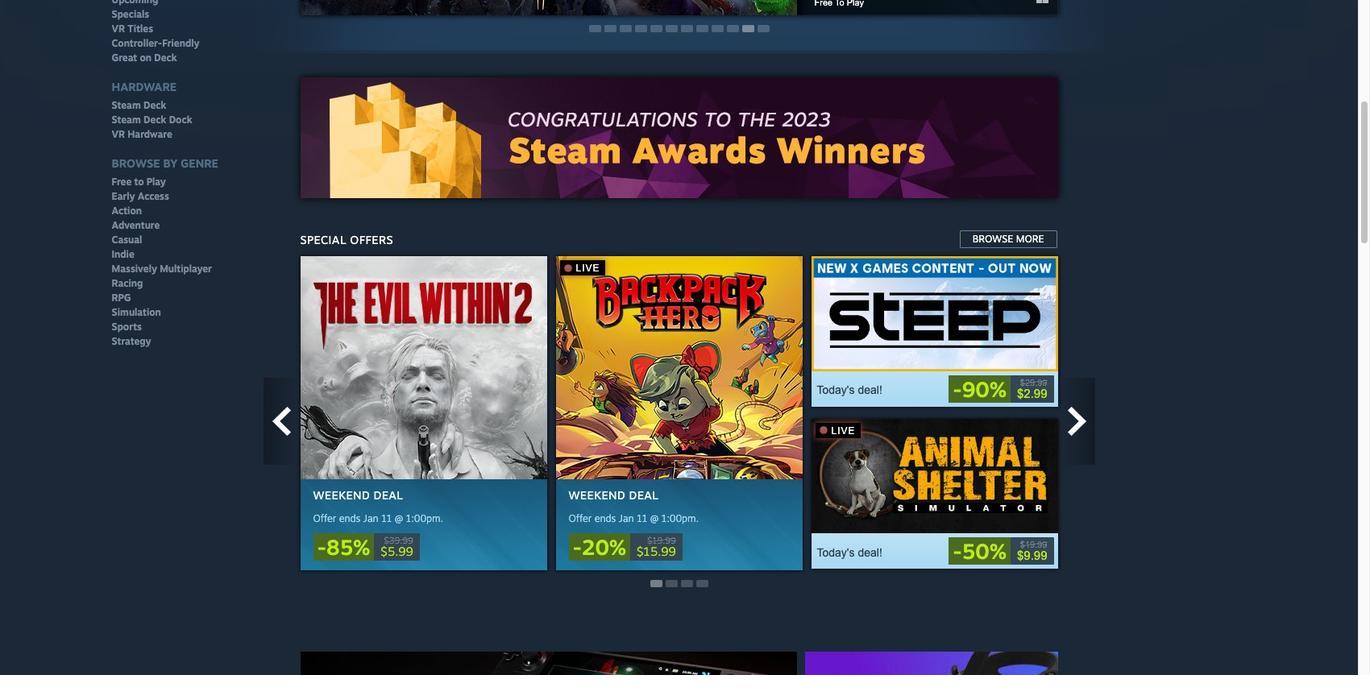 Task type: locate. For each thing, give the bounding box(es) containing it.
0 vertical spatial steam
[[112, 99, 141, 111]]

2 @ from the left
[[651, 513, 659, 525]]

- left $29.99 $2.99
[[953, 376, 963, 402]]

access
[[138, 190, 169, 203]]

2 weekend deal from the left
[[569, 489, 659, 502]]

1 horizontal spatial $19.99
[[1021, 540, 1048, 550]]

1 jan from the left
[[363, 513, 379, 525]]

deal! for animal shelter image
[[858, 546, 883, 559]]

0 horizontal spatial weekend
[[313, 489, 370, 502]]

deal up $19.99 $15.99
[[629, 489, 659, 502]]

ends up "85%"
[[339, 513, 361, 525]]

deck
[[154, 52, 177, 64], [143, 99, 166, 111], [143, 114, 166, 126]]

0 horizontal spatial weekend deal
[[313, 489, 403, 502]]

ends
[[339, 513, 361, 525], [595, 513, 616, 525]]

casual link
[[112, 234, 142, 247]]

play
[[147, 176, 166, 188]]

- left $19.99 $9.99
[[953, 539, 962, 564]]

$19.99 $9.99
[[1017, 540, 1048, 563]]

1:00pm.
[[406, 513, 443, 525], [662, 513, 699, 525]]

1 horizontal spatial weekend deal
[[569, 489, 659, 502]]

$29.99
[[1021, 378, 1048, 387]]

2 ends from the left
[[595, 513, 616, 525]]

2 weekend from the left
[[569, 489, 626, 502]]

$19.99 inside $19.99 $15.99
[[648, 535, 676, 547]]

sports link
[[112, 321, 142, 334]]

offer
[[313, 513, 336, 525], [569, 513, 592, 525]]

steam down steam deck link
[[112, 114, 141, 126]]

- for 20%
[[573, 535, 582, 560]]

0 horizontal spatial live
[[576, 263, 600, 274]]

jan up 20%
[[619, 513, 634, 525]]

2 11 from the left
[[637, 513, 648, 525]]

vr down steam deck link
[[112, 128, 125, 140]]

2 vr from the top
[[112, 128, 125, 140]]

1 horizontal spatial jan
[[619, 513, 634, 525]]

-
[[953, 376, 963, 402], [317, 535, 327, 560], [573, 535, 582, 560], [953, 539, 962, 564]]

free
[[112, 176, 132, 188]]

11 up $19.99 $15.99
[[637, 513, 648, 525]]

1 vertical spatial deal!
[[858, 546, 883, 559]]

vr titles link
[[112, 23, 153, 36]]

@
[[395, 513, 403, 525], [651, 513, 659, 525]]

early access link
[[112, 190, 169, 203]]

weekend up -85%
[[313, 489, 370, 502]]

0 horizontal spatial ends
[[339, 513, 361, 525]]

steep™ image
[[812, 256, 1058, 372]]

- for 50%
[[953, 539, 962, 564]]

1 vertical spatial steam
[[112, 114, 141, 126]]

0 vertical spatial hardware
[[112, 80, 177, 94]]

hardware
[[112, 80, 177, 94], [128, 128, 172, 140]]

0 horizontal spatial 1:00pm.
[[406, 513, 443, 525]]

@ up $39.99
[[395, 513, 403, 525]]

casual
[[112, 234, 142, 246]]

@ up $19.99 $15.99
[[651, 513, 659, 525]]

1 today's from the top
[[817, 384, 855, 397]]

hardware up steam deck link
[[112, 80, 177, 94]]

20%
[[582, 535, 627, 560]]

deck up the steam deck dock link
[[143, 99, 166, 111]]

weekend deal image
[[300, 256, 547, 539], [556, 256, 803, 539]]

today's for steep™ image
[[817, 384, 855, 397]]

steam deck image
[[300, 652, 797, 676]]

$5.99
[[381, 544, 413, 560]]

to
[[134, 176, 144, 188]]

0 horizontal spatial browse
[[112, 157, 160, 170]]

1 vertical spatial today's
[[817, 546, 855, 559]]

today's
[[817, 384, 855, 397], [817, 546, 855, 559]]

1 11 from the left
[[381, 513, 392, 525]]

deal!
[[858, 384, 883, 397], [858, 546, 883, 559]]

1 weekend from the left
[[313, 489, 370, 502]]

1 horizontal spatial ends
[[595, 513, 616, 525]]

1 vertical spatial hardware
[[128, 128, 172, 140]]

1 vertical spatial live
[[832, 425, 856, 437]]

weekend deal up 20%
[[569, 489, 659, 502]]

0 vertical spatial browse
[[112, 157, 160, 170]]

steam deck link
[[112, 99, 166, 112]]

1 ends from the left
[[339, 513, 361, 525]]

1 horizontal spatial weekend
[[569, 489, 626, 502]]

1 horizontal spatial 11
[[637, 513, 648, 525]]

live
[[576, 263, 600, 274], [832, 425, 856, 437]]

offer up -20%
[[569, 513, 592, 525]]

vr down the specials link
[[112, 23, 125, 35]]

browse for more
[[973, 233, 1014, 245]]

2 vertical spatial deck
[[143, 114, 166, 126]]

0 horizontal spatial jan
[[363, 513, 379, 525]]

racing
[[112, 278, 143, 290]]

0 horizontal spatial offer
[[313, 513, 336, 525]]

2 1:00pm. from the left
[[662, 513, 699, 525]]

controller-friendly link
[[112, 37, 200, 50]]

2 deal! from the top
[[858, 546, 883, 559]]

0 horizontal spatial $19.99
[[648, 535, 676, 547]]

weekend
[[313, 489, 370, 502], [569, 489, 626, 502]]

11 up $39.99
[[381, 513, 392, 525]]

@ for -20%
[[651, 513, 659, 525]]

1 @ from the left
[[395, 513, 403, 525]]

offer ends jan 11 @ 1:00pm. up $19.99 $15.99
[[569, 513, 699, 525]]

$19.99 right 20%
[[648, 535, 676, 547]]

2 weekend deal image from the left
[[556, 256, 803, 539]]

today's deal!
[[817, 384, 883, 397], [817, 546, 883, 559]]

1 weekend deal from the left
[[313, 489, 403, 502]]

2 today's deal! from the top
[[817, 546, 883, 559]]

1 horizontal spatial deal
[[629, 489, 659, 502]]

valve index image
[[805, 652, 1058, 676]]

vr inside specials vr titles controller-friendly great on deck
[[112, 23, 125, 35]]

today's deal! for animal shelter image
[[817, 546, 883, 559]]

adventure
[[112, 219, 160, 232]]

weekend deal image for -85%
[[300, 256, 547, 539]]

2 offer from the left
[[569, 513, 592, 525]]

great
[[112, 52, 137, 64]]

0 horizontal spatial 11
[[381, 513, 392, 525]]

11 for 85%
[[381, 513, 392, 525]]

0 horizontal spatial @
[[395, 513, 403, 525]]

strategy link
[[112, 336, 151, 348]]

live link
[[556, 256, 803, 541]]

deck down the "controller-friendly" link
[[154, 52, 177, 64]]

deal up $39.99
[[374, 489, 403, 502]]

1 vertical spatial deck
[[143, 99, 166, 111]]

11 for 20%
[[637, 513, 648, 525]]

weekend up -20%
[[569, 489, 626, 502]]

1 vertical spatial today's deal!
[[817, 546, 883, 559]]

vr
[[112, 23, 125, 35], [112, 128, 125, 140]]

deal
[[374, 489, 403, 502], [629, 489, 659, 502]]

offer up -85%
[[313, 513, 336, 525]]

$19.99 inside $19.99 $9.99
[[1021, 540, 1048, 550]]

2 jan from the left
[[619, 513, 634, 525]]

weekend deal
[[313, 489, 403, 502], [569, 489, 659, 502]]

1 horizontal spatial @
[[651, 513, 659, 525]]

massively
[[112, 263, 157, 275]]

steam
[[112, 99, 141, 111], [112, 114, 141, 126]]

ends up 20%
[[595, 513, 616, 525]]

1 vertical spatial vr
[[112, 128, 125, 140]]

1:00pm. up $19.99 $15.99
[[662, 513, 699, 525]]

0 horizontal spatial weekend deal image
[[300, 256, 547, 539]]

special offers
[[300, 233, 393, 247]]

- left '$39.99 $5.99'
[[317, 535, 327, 560]]

specials link
[[112, 8, 149, 21]]

- left $19.99 $15.99
[[573, 535, 582, 560]]

1 today's deal! from the top
[[817, 384, 883, 397]]

jan
[[363, 513, 379, 525], [619, 513, 634, 525]]

1 horizontal spatial offer
[[569, 513, 592, 525]]

2 today's from the top
[[817, 546, 855, 559]]

rpg link
[[112, 292, 131, 305]]

1 vr from the top
[[112, 23, 125, 35]]

browse up 'to'
[[112, 157, 160, 170]]

special
[[300, 233, 347, 247]]

1 horizontal spatial browse
[[973, 233, 1014, 245]]

$19.99
[[648, 535, 676, 547], [1021, 540, 1048, 550]]

1 horizontal spatial offer ends jan 11 @ 1:00pm.
[[569, 513, 699, 525]]

weekend deal for -20%
[[569, 489, 659, 502]]

0 horizontal spatial deal
[[374, 489, 403, 502]]

animal shelter image
[[812, 419, 1058, 534]]

steam up the steam deck dock link
[[112, 99, 141, 111]]

offer ends jan 11 @ 1:00pm. up $39.99
[[313, 513, 443, 525]]

0 vertical spatial today's
[[817, 384, 855, 397]]

browse inside browse by genre free to play early access action adventure casual indie massively multiplayer racing rpg simulation sports strategy
[[112, 157, 160, 170]]

by
[[163, 157, 178, 170]]

$2.99
[[1017, 387, 1048, 400]]

0 horizontal spatial offer ends jan 11 @ 1:00pm.
[[313, 513, 443, 525]]

1 horizontal spatial weekend deal image
[[556, 256, 803, 539]]

$39.99
[[384, 535, 413, 547]]

weekend for 85%
[[313, 489, 370, 502]]

browse inside "link"
[[973, 233, 1014, 245]]

simulation
[[112, 307, 161, 319]]

1 offer ends jan 11 @ 1:00pm. from the left
[[313, 513, 443, 525]]

hardware down the steam deck dock link
[[128, 128, 172, 140]]

1:00pm. up $39.99
[[406, 513, 443, 525]]

weekend deal up "85%"
[[313, 489, 403, 502]]

indie
[[112, 249, 134, 261]]

1 deal from the left
[[374, 489, 403, 502]]

$19.99 right the 50%
[[1021, 540, 1048, 550]]

offer for 20%
[[569, 513, 592, 525]]

1 offer from the left
[[313, 513, 336, 525]]

$9.99
[[1017, 549, 1048, 563]]

offer ends jan 11 @ 1:00pm.
[[313, 513, 443, 525], [569, 513, 699, 525]]

2 offer ends jan 11 @ 1:00pm. from the left
[[569, 513, 699, 525]]

0 vertical spatial today's deal!
[[817, 384, 883, 397]]

1 vertical spatial browse
[[973, 233, 1014, 245]]

browse for by
[[112, 157, 160, 170]]

browse left more
[[973, 233, 1014, 245]]

0 vertical spatial deck
[[154, 52, 177, 64]]

1 horizontal spatial 1:00pm.
[[662, 513, 699, 525]]

deck up "vr hardware" "link"
[[143, 114, 166, 126]]

action link
[[112, 205, 142, 218]]

jan up "85%"
[[363, 513, 379, 525]]

2 steam from the top
[[112, 114, 141, 126]]

browse by genre free to play early access action adventure casual indie massively multiplayer racing rpg simulation sports strategy
[[112, 157, 219, 348]]

ends for -85%
[[339, 513, 361, 525]]

1 1:00pm. from the left
[[406, 513, 443, 525]]

$15.99
[[637, 544, 676, 560]]

11
[[381, 513, 392, 525], [637, 513, 648, 525]]

2 deal from the left
[[629, 489, 659, 502]]

1 weekend deal image from the left
[[300, 256, 547, 539]]

free to play link
[[112, 176, 166, 189]]

browse
[[112, 157, 160, 170], [973, 233, 1014, 245]]

0 vertical spatial vr
[[112, 23, 125, 35]]

1 deal! from the top
[[858, 384, 883, 397]]

0 vertical spatial deal!
[[858, 384, 883, 397]]



Task type: describe. For each thing, give the bounding box(es) containing it.
friendly
[[162, 37, 200, 49]]

sports
[[112, 321, 142, 333]]

1 horizontal spatial live
[[832, 425, 856, 437]]

on
[[140, 52, 152, 64]]

weekend deal for -85%
[[313, 489, 403, 502]]

50%
[[962, 539, 1007, 564]]

85%
[[327, 535, 370, 560]]

today's deal! for steep™ image
[[817, 384, 883, 397]]

more
[[1016, 233, 1045, 245]]

deal for -85%
[[374, 489, 403, 502]]

offer for 85%
[[313, 513, 336, 525]]

vr inside hardware steam deck steam deck dock vr hardware
[[112, 128, 125, 140]]

-90%
[[953, 376, 1007, 402]]

jan for -85%
[[363, 513, 379, 525]]

@ for -85%
[[395, 513, 403, 525]]

massively multiplayer link
[[112, 263, 212, 276]]

deal for -20%
[[629, 489, 659, 502]]

dock
[[169, 114, 192, 126]]

hardware steam deck steam deck dock vr hardware
[[112, 80, 192, 140]]

-50%
[[953, 539, 1007, 564]]

deal! for steep™ image
[[858, 384, 883, 397]]

genre
[[181, 157, 219, 170]]

rpg
[[112, 292, 131, 304]]

-85%
[[317, 535, 370, 560]]

1:00pm. for -20%
[[662, 513, 699, 525]]

offers
[[350, 233, 393, 247]]

racing link
[[112, 278, 143, 290]]

1 steam from the top
[[112, 99, 141, 111]]

deck inside specials vr titles controller-friendly great on deck
[[154, 52, 177, 64]]

specials vr titles controller-friendly great on deck
[[112, 8, 200, 64]]

$29.99 $2.99
[[1017, 378, 1048, 400]]

early
[[112, 190, 135, 203]]

$19.99 for 20%
[[648, 535, 676, 547]]

adventure link
[[112, 219, 160, 232]]

action
[[112, 205, 142, 217]]

-20%
[[573, 535, 627, 560]]

indie link
[[112, 249, 134, 261]]

browse more link
[[959, 230, 1058, 249]]

$39.99 $5.99
[[381, 535, 413, 560]]

offer ends jan 11 @ 1:00pm. for 20%
[[569, 513, 699, 525]]

weekend deal image for -20%
[[556, 256, 803, 539]]

great on deck link
[[112, 52, 177, 65]]

weekend for 20%
[[569, 489, 626, 502]]

90%
[[963, 376, 1007, 402]]

today's for animal shelter image
[[817, 546, 855, 559]]

$19.99 $15.99
[[637, 535, 676, 560]]

steam deck dock link
[[112, 114, 192, 127]]

controller-
[[112, 37, 162, 49]]

browse more
[[973, 233, 1045, 245]]

jan for -20%
[[619, 513, 634, 525]]

1:00pm. for -85%
[[406, 513, 443, 525]]

titles
[[128, 23, 153, 35]]

- for 85%
[[317, 535, 327, 560]]

multiplayer
[[160, 263, 212, 275]]

simulation link
[[112, 307, 161, 319]]

- for 90%
[[953, 376, 963, 402]]

$19.99 for 50%
[[1021, 540, 1048, 550]]

specials
[[112, 8, 149, 20]]

offer ends jan 11 @ 1:00pm. for 85%
[[313, 513, 443, 525]]

0 vertical spatial live
[[576, 263, 600, 274]]

strategy
[[112, 336, 151, 348]]

ends for -20%
[[595, 513, 616, 525]]

vr hardware link
[[112, 128, 172, 141]]



Task type: vqa. For each thing, say whether or not it's contained in the screenshot.
night on the top right of the page
no



